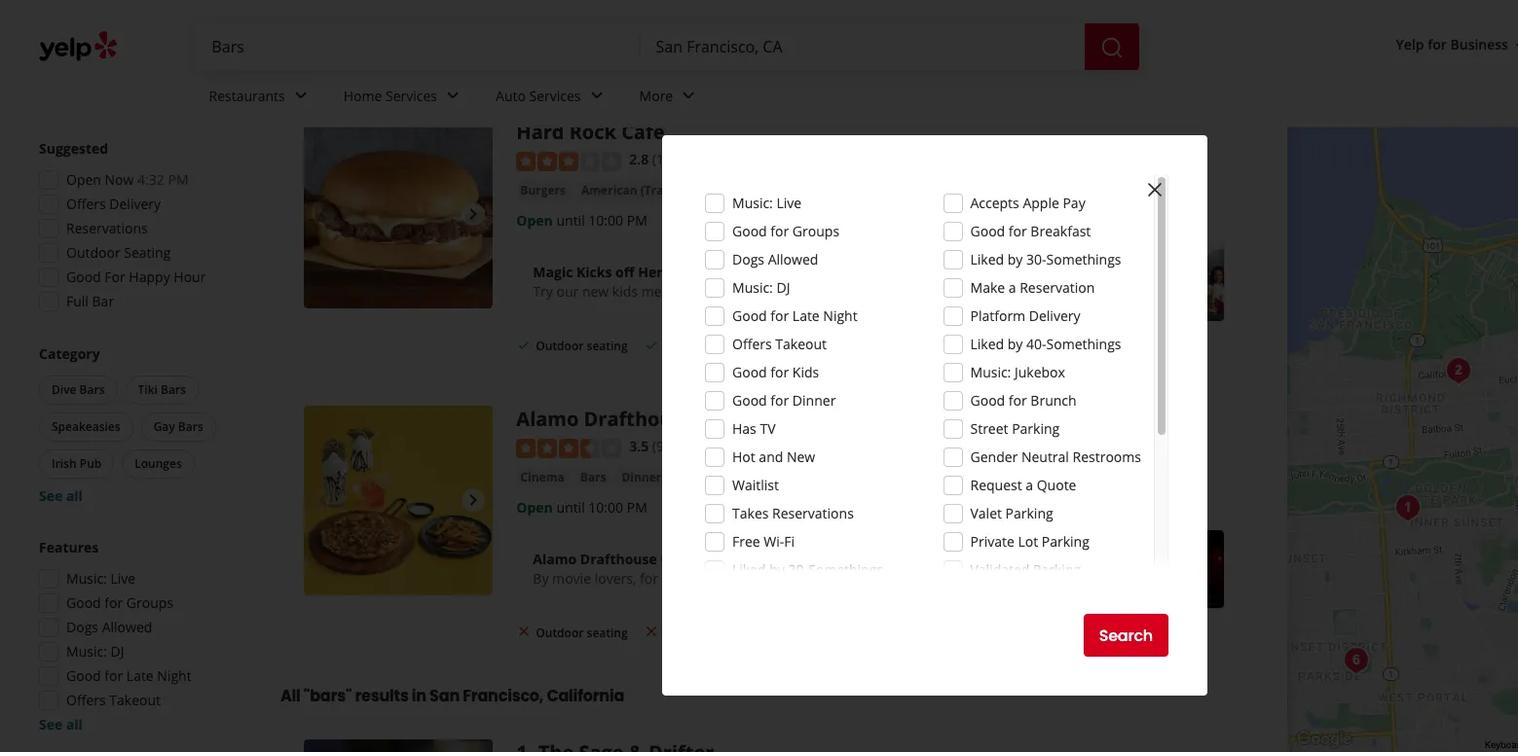 Task type: vqa. For each thing, say whether or not it's contained in the screenshot.
care
no



Task type: locate. For each thing, give the bounding box(es) containing it.
2 see all from the top
[[39, 716, 83, 734]]

until down burgers link
[[557, 211, 585, 230]]

a right make on the top of page
[[1009, 279, 1016, 297]]

cocktail bars link
[[725, 181, 809, 200]]

keyboar
[[1485, 740, 1518, 751]]

by left 20-
[[770, 561, 785, 580]]

bars right tiki
[[161, 382, 186, 398]]

wi-
[[764, 533, 784, 551]]

1 vertical spatial see all
[[39, 716, 83, 734]]

map region
[[1143, 101, 1518, 753]]

late inside search dialog
[[793, 307, 820, 325]]

by
[[533, 569, 549, 588]]

see all for category
[[39, 487, 83, 505]]

reservations inside search dialog
[[772, 505, 854, 523]]

0 vertical spatial good for groups
[[732, 222, 840, 241]]

(1.1k
[[652, 150, 683, 169]]

0 vertical spatial group
[[33, 139, 242, 318]]

24 chevron down v2 image up rock
[[585, 84, 608, 108]]

more inside the magic kicks off here try our new kids menu today! read more
[[766, 282, 801, 301]]

dogs down features
[[66, 618, 98, 637]]

parking right lot
[[1042, 533, 1090, 551]]

cocktail bars button
[[725, 181, 809, 200]]

2 vertical spatial outdoor
[[536, 625, 584, 641]]

top 10 best bars near san francisco, california
[[281, 11, 820, 43]]

good for groups down cocktail bars link
[[732, 222, 840, 241]]

features
[[39, 539, 99, 557]]

2 outdoor seating from the top
[[536, 625, 628, 641]]

parking up "neutral"
[[1012, 420, 1060, 438]]

outdoor right 16 close v2 image
[[536, 625, 584, 641]]

mission down hot on the left
[[722, 469, 771, 488]]

validated
[[971, 561, 1030, 580]]

liked for liked by 40-somethings
[[971, 335, 1004, 354]]

seating left 16 close v2 icon
[[587, 625, 628, 641]]

2 vertical spatial cinema
[[661, 550, 712, 568]]

services up the hard
[[529, 86, 581, 105]]

0 horizontal spatial dogs allowed
[[66, 618, 152, 637]]

francisco, up more
[[579, 11, 700, 43]]

0 vertical spatial san
[[530, 11, 575, 43]]

bars up 16 info v2 icon
[[412, 11, 464, 43]]

0 vertical spatial outdoor
[[66, 243, 120, 262]]

dogs allowed down cocktail bars button
[[732, 250, 819, 269]]

menu
[[642, 282, 679, 301]]

2 vertical spatial pm
[[627, 498, 647, 517]]

dinner down 3.5
[[622, 469, 662, 486]]

24 chevron down v2 image
[[441, 84, 465, 108], [585, 84, 608, 108]]

san
[[530, 11, 575, 43], [430, 686, 460, 708]]

24 chevron down v2 image for home services
[[441, 84, 465, 108]]

1 see from the top
[[39, 487, 63, 505]]

music: live inside search dialog
[[732, 194, 802, 212]]

bars right 'dive'
[[79, 382, 105, 398]]

movie
[[552, 569, 591, 588], [662, 569, 701, 588]]

pm for hard
[[627, 211, 647, 230]]

1 horizontal spatial offers takeout
[[732, 335, 827, 354]]

2 vertical spatial by
[[770, 561, 785, 580]]

outdoor seating for rock
[[536, 338, 628, 354]]

1 vertical spatial new
[[787, 448, 815, 467]]

movie right by
[[552, 569, 591, 588]]

2 see from the top
[[39, 716, 63, 734]]

2 services from the left
[[529, 86, 581, 105]]

for inside alamo drafthouse cinema by movie lovers, for movie lovers read more
[[640, 569, 658, 588]]

private lot parking
[[971, 533, 1090, 551]]

bars inside 'tiki bars' button
[[161, 382, 186, 398]]

pm right 4:32
[[168, 170, 189, 189]]

drafthouse for alamo drafthouse cinema by movie lovers, for movie lovers read more
[[580, 550, 657, 568]]

2 until from the top
[[557, 498, 585, 517]]

group containing category
[[35, 345, 242, 506]]

lost and found image
[[1338, 642, 1377, 681]]

2 vertical spatial open
[[517, 498, 553, 517]]

1 outdoor seating from the top
[[536, 338, 628, 354]]

1 vertical spatial drafthouse
[[580, 550, 657, 568]]

0 vertical spatial good for late night
[[732, 307, 858, 325]]

1 vertical spatial reviews)
[[683, 438, 736, 456]]

0 horizontal spatial late
[[126, 667, 154, 686]]

1 horizontal spatial services
[[529, 86, 581, 105]]

cinema inside alamo drafthouse cinema by movie lovers, for movie lovers read more
[[661, 550, 712, 568]]

more
[[766, 282, 801, 301], [787, 569, 822, 588]]

1 24 chevron down v2 image from the left
[[441, 84, 465, 108]]

lounges button
[[122, 450, 195, 479]]

1 vertical spatial good for groups
[[66, 594, 173, 613]]

alamo up the 3.5 star rating image at bottom left
[[517, 406, 579, 433]]

outdoor right 16 checkmark v2 icon
[[536, 338, 584, 354]]

1 horizontal spatial groups
[[793, 222, 840, 241]]

offers
[[66, 195, 106, 213], [732, 335, 772, 354], [66, 692, 106, 710]]

1 vertical spatial dogs allowed
[[66, 618, 152, 637]]

a left the quote on the right bottom
[[1026, 476, 1033, 495]]

offers takeout inside search dialog
[[732, 335, 827, 354]]

0 vertical spatial somethings
[[1047, 250, 1122, 269]]

0 horizontal spatial a
[[1009, 279, 1016, 297]]

0 horizontal spatial francisco,
[[463, 686, 544, 708]]

all for category
[[66, 487, 83, 505]]

irish pub
[[52, 456, 102, 472]]

takeout inside search dialog
[[776, 335, 827, 354]]

2 24 chevron down v2 image from the left
[[677, 84, 701, 108]]

1 horizontal spatial 16 checkmark v2 image
[[725, 338, 740, 353]]

1 horizontal spatial 24 chevron down v2 image
[[677, 84, 701, 108]]

1 previous image from the top
[[312, 202, 335, 226]]

1 movie from the left
[[552, 569, 591, 588]]

delivery down open now 4:32 pm
[[109, 195, 161, 213]]

liked up make on the top of page
[[971, 250, 1004, 269]]

1 vertical spatial cinema
[[520, 469, 565, 486]]

bars inside cocktail bars button
[[779, 182, 805, 199]]

good
[[732, 222, 767, 241], [971, 222, 1005, 241], [66, 268, 101, 286], [732, 307, 767, 325], [732, 363, 767, 382], [732, 392, 767, 410], [971, 392, 1005, 410], [66, 594, 101, 613], [66, 667, 101, 686]]

make a reservation
[[971, 279, 1095, 297]]

services for auto services
[[529, 86, 581, 105]]

good for breakfast
[[971, 222, 1091, 241]]

dinner inside search dialog
[[793, 392, 836, 410]]

somethings down breakfast
[[1047, 250, 1122, 269]]

0 horizontal spatial mission
[[722, 469, 771, 488]]

yelp for business button
[[1388, 28, 1518, 63]]

see all button for features
[[39, 716, 83, 734]]

0 vertical spatial dinner
[[793, 392, 836, 410]]

irish
[[52, 456, 77, 472]]

yelp
[[1396, 36, 1425, 54]]

pm down american (traditional) button
[[627, 211, 647, 230]]

somethings down takes reservations
[[808, 561, 883, 580]]

more inside alamo drafthouse cinema by movie lovers, for movie lovers read more
[[787, 569, 822, 588]]

1 horizontal spatial dj
[[777, 279, 790, 297]]

1 see all from the top
[[39, 487, 83, 505]]

american (traditional) button
[[578, 181, 717, 200]]

dogs allowed
[[732, 250, 819, 269], [66, 618, 152, 637]]

1 horizontal spatial mission
[[827, 406, 901, 433]]

16 checkmark v2 image down menu
[[643, 338, 659, 353]]

the sage & drifter image
[[1389, 489, 1428, 528]]

and
[[759, 448, 783, 467]]

1 horizontal spatial night
[[823, 307, 858, 325]]

previous image
[[312, 202, 335, 226], [312, 489, 335, 513]]

reviews) for cafe
[[686, 150, 739, 169]]

outdoor up the for
[[66, 243, 120, 262]]

16 checkmark v2 image for takeout
[[725, 338, 740, 353]]

2 vertical spatial liked
[[732, 561, 766, 580]]

2 vertical spatial somethings
[[808, 561, 883, 580]]

music: live right (traditional)
[[732, 194, 802, 212]]

takes
[[732, 505, 769, 523]]

parking
[[1012, 420, 1060, 438], [1006, 505, 1054, 523], [1042, 533, 1090, 551], [1033, 561, 1081, 580]]

bars inside gay bars button
[[178, 419, 203, 435]]

dogs allowed down features
[[66, 618, 152, 637]]

open until 10:00 pm
[[517, 211, 647, 230], [517, 498, 647, 517]]

mission right tv at bottom right
[[827, 406, 901, 433]]

new inside search dialog
[[787, 448, 815, 467]]

read left 20-
[[750, 569, 783, 588]]

hard rock cafe link
[[517, 119, 665, 146]]

16 checkmark v2 image up good for kids
[[725, 338, 740, 353]]

1 vertical spatial california
[[547, 686, 624, 708]]

24 chevron down v2 image inside restaurants link
[[289, 84, 312, 108]]

1 vertical spatial allowed
[[102, 618, 152, 637]]

alamo inside alamo drafthouse cinema by movie lovers, for movie lovers read more
[[533, 550, 577, 568]]

see
[[39, 487, 63, 505], [39, 716, 63, 734]]

bars down the 3.5 star rating image at bottom left
[[580, 469, 606, 486]]

by left 30-
[[1008, 250, 1023, 269]]

here
[[638, 263, 671, 281]]

by for 40-
[[1008, 335, 1023, 354]]

0 vertical spatial alamo
[[517, 406, 579, 433]]

restaurants
[[209, 86, 285, 105]]

1 vertical spatial music: live
[[66, 570, 136, 588]]

close image
[[1143, 178, 1167, 201]]

group containing suggested
[[33, 139, 242, 318]]

somethings for 20-
[[808, 561, 883, 580]]

music: live down features
[[66, 570, 136, 588]]

hard rock cafe
[[517, 119, 665, 146]]

1 open until 10:00 pm from the top
[[517, 211, 647, 230]]

24 chevron down v2 image
[[289, 84, 312, 108], [677, 84, 701, 108]]

business
[[1451, 36, 1509, 54]]

american
[[581, 182, 638, 199]]

1 horizontal spatial dogs allowed
[[732, 250, 819, 269]]

1 horizontal spatial late
[[793, 307, 820, 325]]

for inside 'button'
[[1428, 36, 1447, 54]]

lounges
[[135, 456, 182, 472]]

good for groups inside "group"
[[66, 594, 173, 613]]

0 horizontal spatial good for late night
[[66, 667, 192, 686]]

open for hard
[[517, 211, 553, 230]]

1 vertical spatial somethings
[[1047, 335, 1122, 354]]

night inside search dialog
[[823, 307, 858, 325]]

dj inside search dialog
[[777, 279, 790, 297]]

restrooms
[[1073, 448, 1142, 467]]

more down fi
[[787, 569, 822, 588]]

movie left lovers
[[662, 569, 701, 588]]

all for features
[[66, 716, 83, 734]]

0 vertical spatial liked
[[971, 250, 1004, 269]]

bars inside bars button
[[580, 469, 606, 486]]

1 all from the top
[[66, 487, 83, 505]]

10:00 down the bars link
[[589, 498, 623, 517]]

magic kicks off here try our new kids menu today! read more
[[533, 263, 801, 301]]

1 vertical spatial outdoor seating
[[536, 625, 628, 641]]

2 24 chevron down v2 image from the left
[[585, 84, 608, 108]]

burgers link
[[517, 181, 570, 200]]

see all button
[[39, 487, 83, 505], [39, 716, 83, 734]]

0 vertical spatial by
[[1008, 250, 1023, 269]]

1 slideshow element from the top
[[304, 119, 493, 309]]

dogs allowed inside "group"
[[66, 618, 152, 637]]

0 vertical spatial drafthouse
[[584, 406, 694, 433]]

bars inside dive bars button
[[79, 382, 105, 398]]

full bar
[[66, 292, 114, 311]]

liked
[[971, 250, 1004, 269], [971, 335, 1004, 354], [732, 561, 766, 580]]

0 vertical spatial see
[[39, 487, 63, 505]]

0 vertical spatial more
[[766, 282, 801, 301]]

0 vertical spatial see all button
[[39, 487, 83, 505]]

hard rock cafe image
[[304, 119, 493, 309]]

new right tv at bottom right
[[778, 406, 822, 433]]

lovers
[[704, 569, 742, 588]]

alamo up by
[[533, 550, 577, 568]]

by for 20-
[[770, 561, 785, 580]]

open down cinema button
[[517, 498, 553, 517]]

1 vertical spatial offers takeout
[[66, 692, 161, 710]]

bars button
[[576, 468, 610, 488]]

1 vertical spatial offers
[[732, 335, 772, 354]]

cafe
[[622, 119, 665, 146]]

delivery inside "group"
[[109, 195, 161, 213]]

reservations
[[66, 219, 148, 238], [772, 505, 854, 523]]

speakeasies button
[[39, 413, 133, 442]]

pub
[[80, 456, 102, 472]]

1 vertical spatial more
[[787, 569, 822, 588]]

1 horizontal spatial movie
[[662, 569, 701, 588]]

0 vertical spatial see all
[[39, 487, 83, 505]]

delivery down reservation
[[1029, 307, 1081, 325]]

2 slideshow element from the top
[[304, 406, 493, 596]]

2 all from the top
[[66, 716, 83, 734]]

until down the bars link
[[557, 498, 585, 517]]

san right the near
[[530, 11, 575, 43]]

results
[[368, 65, 425, 87]]

1 24 chevron down v2 image from the left
[[289, 84, 312, 108]]

1 10:00 from the top
[[589, 211, 623, 230]]

1 vertical spatial alamo
[[533, 550, 577, 568]]

bars for dive bars
[[79, 382, 105, 398]]

0 vertical spatial cinema
[[699, 406, 772, 433]]

24 chevron down v2 image inside home services link
[[441, 84, 465, 108]]

full
[[66, 292, 89, 311]]

parking for validated parking
[[1033, 561, 1081, 580]]

reservation
[[1020, 279, 1095, 297]]

24 chevron down v2 image right the restaurants
[[289, 84, 312, 108]]

0 horizontal spatial movie
[[552, 569, 591, 588]]

read right the today!
[[729, 282, 762, 301]]

0 horizontal spatial san
[[430, 686, 460, 708]]

1 services from the left
[[386, 86, 437, 105]]

1 horizontal spatial music: dj
[[732, 279, 790, 297]]

2 vertical spatial group
[[33, 539, 242, 735]]

open until 10:00 pm down the bars link
[[517, 498, 647, 517]]

validated parking
[[971, 561, 1081, 580]]

breakfast
[[1031, 222, 1091, 241]]

2 open until 10:00 pm from the top
[[517, 498, 647, 517]]

1 horizontal spatial san
[[530, 11, 575, 43]]

reviews) for cinema
[[683, 438, 736, 456]]

24 chevron down v2 image down 16 info v2 icon
[[441, 84, 465, 108]]

16 checkmark v2 image
[[517, 338, 532, 353]]

gay bars
[[154, 419, 203, 435]]

(traditional)
[[641, 182, 713, 199]]

dogs down cocktail
[[732, 250, 765, 269]]

reservations down offers delivery
[[66, 219, 148, 238]]

1 vertical spatial a
[[1026, 476, 1033, 495]]

services for home services
[[386, 86, 437, 105]]

liked down free
[[732, 561, 766, 580]]

reviews) right (1.1k at the left top
[[686, 150, 739, 169]]

0 vertical spatial dj
[[777, 279, 790, 297]]

0 vertical spatial open
[[66, 170, 101, 189]]

by for 30-
[[1008, 250, 1023, 269]]

sponsored
[[281, 65, 365, 87]]

group containing features
[[33, 539, 242, 735]]

allowed inside search dialog
[[768, 250, 819, 269]]

2 previous image from the top
[[312, 489, 335, 513]]

music: live inside "group"
[[66, 570, 136, 588]]

1 vertical spatial all
[[66, 716, 83, 734]]

happy
[[129, 268, 170, 286]]

bars
[[412, 11, 464, 43], [779, 182, 805, 199], [79, 382, 105, 398], [161, 382, 186, 398], [178, 419, 203, 435], [580, 469, 606, 486]]

1 vertical spatial dogs
[[66, 618, 98, 637]]

somethings up jukebox
[[1047, 335, 1122, 354]]

parking up private lot parking
[[1006, 505, 1054, 523]]

more up good for kids
[[766, 282, 801, 301]]

dinner
[[793, 392, 836, 410], [622, 469, 662, 486]]

open down "suggested"
[[66, 170, 101, 189]]

1 vertical spatial group
[[35, 345, 242, 506]]

good for dinner
[[732, 392, 836, 410]]

all
[[281, 686, 301, 708]]

0 horizontal spatial 24 chevron down v2 image
[[289, 84, 312, 108]]

previous image for alamo drafthouse cinema new mission
[[312, 489, 335, 513]]

dogs inside search dialog
[[732, 250, 765, 269]]

san right "in"
[[430, 686, 460, 708]]

10:00 down american
[[589, 211, 623, 230]]

search
[[1099, 625, 1153, 647]]

0 horizontal spatial reservations
[[66, 219, 148, 238]]

1 16 checkmark v2 image from the left
[[643, 338, 659, 353]]

tiki bars button
[[125, 376, 199, 405]]

good for groups down features
[[66, 594, 173, 613]]

outdoor seating down 'new'
[[536, 338, 628, 354]]

drafthouse inside alamo drafthouse cinema by movie lovers, for movie lovers read more
[[580, 550, 657, 568]]

1 vertical spatial live
[[111, 570, 136, 588]]

1 vertical spatial pm
[[627, 211, 647, 230]]

bars for gay bars
[[178, 419, 203, 435]]

0 vertical spatial open until 10:00 pm
[[517, 211, 647, 230]]

24 chevron down v2 image for restaurants
[[289, 84, 312, 108]]

services down 16 info v2 icon
[[386, 86, 437, 105]]

2 see all button from the top
[[39, 716, 83, 734]]

music: dj inside "group"
[[66, 643, 124, 661]]

liked down platform
[[971, 335, 1004, 354]]

0 horizontal spatial dogs
[[66, 618, 98, 637]]

open down burgers link
[[517, 211, 553, 230]]

0 vertical spatial seating
[[587, 338, 628, 354]]

group
[[33, 139, 242, 318], [35, 345, 242, 506], [33, 539, 242, 735]]

0 horizontal spatial allowed
[[102, 618, 152, 637]]

delivery down the today!
[[663, 338, 709, 354]]

gay bars button
[[141, 413, 216, 442]]

0 vertical spatial dogs
[[732, 250, 765, 269]]

outdoor seating
[[536, 338, 628, 354], [536, 625, 628, 641]]

outdoor for hard
[[536, 338, 584, 354]]

fi
[[784, 533, 795, 551]]

somethings
[[1047, 250, 1122, 269], [1047, 335, 1122, 354], [808, 561, 883, 580]]

None search field
[[196, 23, 1143, 70]]

0 vertical spatial reservations
[[66, 219, 148, 238]]

liked by 30-somethings
[[971, 250, 1122, 269]]

1 seating from the top
[[587, 338, 628, 354]]

seating down 'new'
[[587, 338, 628, 354]]

1 until from the top
[[557, 211, 585, 230]]

0 vertical spatial groups
[[793, 222, 840, 241]]

0 vertical spatial outdoor seating
[[536, 338, 628, 354]]

2 16 checkmark v2 image from the left
[[725, 338, 740, 353]]

drafthouse up 3.5
[[584, 406, 694, 433]]

open until 10:00 pm down american
[[517, 211, 647, 230]]

24 chevron down v2 image inside "auto services" link
[[585, 84, 608, 108]]

2 movie from the left
[[662, 569, 701, 588]]

0 vertical spatial night
[[823, 307, 858, 325]]

(989
[[652, 438, 680, 456]]

all "bars" results in san francisco, california
[[281, 686, 624, 708]]

1 vertical spatial night
[[157, 667, 192, 686]]

16 close v2 image
[[643, 625, 659, 640]]

dogs
[[732, 250, 765, 269], [66, 618, 98, 637]]

slideshow element
[[304, 119, 493, 309], [304, 406, 493, 596]]

see for features
[[39, 716, 63, 734]]

2 seating from the top
[[587, 625, 628, 641]]

a for quote
[[1026, 476, 1033, 495]]

dogs inside "group"
[[66, 618, 98, 637]]

best
[[356, 11, 407, 43]]

by left 40-
[[1008, 335, 1023, 354]]

bars right cocktail
[[779, 182, 805, 199]]

francisco, down 16 close v2 image
[[463, 686, 544, 708]]

for
[[1428, 36, 1447, 54], [771, 222, 789, 241], [1009, 222, 1027, 241], [771, 307, 789, 325], [771, 363, 789, 382], [771, 392, 789, 410], [1009, 392, 1027, 410], [640, 569, 658, 588], [105, 594, 123, 613], [105, 667, 123, 686]]

live inside search dialog
[[777, 194, 802, 212]]

delivery right 16 close v2 icon
[[663, 625, 709, 641]]

dive bars button
[[39, 376, 117, 405]]

alamo drafthouse cinema new mission image
[[304, 406, 493, 596]]

1 horizontal spatial a
[[1026, 476, 1033, 495]]

request
[[971, 476, 1022, 495]]

reservations up fi
[[772, 505, 854, 523]]

search button
[[1084, 615, 1169, 657]]

2 10:00 from the top
[[589, 498, 623, 517]]

new
[[582, 282, 609, 301]]

0 vertical spatial pm
[[168, 170, 189, 189]]

0 horizontal spatial dinner
[[622, 469, 662, 486]]

1 horizontal spatial live
[[777, 194, 802, 212]]

1 vertical spatial seating
[[587, 625, 628, 641]]

parking down private lot parking
[[1033, 561, 1081, 580]]

1 vertical spatial read
[[750, 569, 783, 588]]

1 vertical spatial open until 10:00 pm
[[517, 498, 647, 517]]

bars for cocktail bars
[[779, 182, 805, 199]]

see all
[[39, 487, 83, 505], [39, 716, 83, 734]]

1 see all button from the top
[[39, 487, 83, 505]]

new right and
[[787, 448, 815, 467]]

dogs allowed inside search dialog
[[732, 250, 819, 269]]

open until 10:00 pm for rock
[[517, 211, 647, 230]]

0 vertical spatial music: dj
[[732, 279, 790, 297]]

drafthouse up lovers,
[[580, 550, 657, 568]]

late
[[793, 307, 820, 325], [126, 667, 154, 686]]

bars right 'gay'
[[178, 419, 203, 435]]

1 horizontal spatial dogs
[[732, 250, 765, 269]]

outdoor seating right 16 close v2 image
[[536, 625, 628, 641]]

dinner down kids
[[793, 392, 836, 410]]

1 vertical spatial see all button
[[39, 716, 83, 734]]

suggested
[[39, 139, 108, 158]]

16 checkmark v2 image
[[643, 338, 659, 353], [725, 338, 740, 353]]

pm down dinner theater button
[[627, 498, 647, 517]]

24 chevron down v2 image right more
[[677, 84, 701, 108]]

0 vertical spatial previous image
[[312, 202, 335, 226]]

reviews) down alamo drafthouse cinema new mission
[[683, 438, 736, 456]]

24 chevron down v2 image inside more link
[[677, 84, 701, 108]]

live
[[777, 194, 802, 212], [111, 570, 136, 588]]

see all button for category
[[39, 487, 83, 505]]

1 vertical spatial by
[[1008, 335, 1023, 354]]



Task type: describe. For each thing, give the bounding box(es) containing it.
outdoor for alamo
[[536, 625, 584, 641]]

delivery inside search dialog
[[1029, 307, 1081, 325]]

scarlet lounge image
[[1440, 352, 1479, 391]]

parking for street parking
[[1012, 420, 1060, 438]]

restaurants link
[[193, 70, 328, 127]]

jukebox
[[1015, 363, 1065, 382]]

a for reservation
[[1009, 279, 1016, 297]]

alamo drafthouse cinema by movie lovers, for movie lovers read more
[[533, 550, 822, 588]]

cocktail bars
[[728, 182, 805, 199]]

music: dj inside search dialog
[[732, 279, 790, 297]]

gender neutral restrooms
[[971, 448, 1142, 467]]

20-
[[788, 561, 808, 580]]

lot
[[1018, 533, 1038, 551]]

good for happy hour
[[66, 268, 206, 286]]

business categories element
[[193, 70, 1518, 127]]

top
[[281, 11, 324, 43]]

30-
[[1027, 250, 1047, 269]]

alamo for alamo drafthouse cinema new mission
[[517, 406, 579, 433]]

seating
[[124, 243, 171, 262]]

$$$$
[[200, 80, 226, 96]]

has
[[732, 420, 757, 438]]

cinema for by
[[661, 550, 712, 568]]

liked by 40-somethings
[[971, 335, 1122, 354]]

dive bars
[[52, 382, 105, 398]]

somethings for 30-
[[1047, 250, 1122, 269]]

0 horizontal spatial offers takeout
[[66, 692, 161, 710]]

16 close v2 image
[[517, 625, 532, 640]]

somethings for 40-
[[1047, 335, 1122, 354]]

american (traditional) link
[[578, 181, 717, 200]]

10
[[328, 11, 352, 43]]

"bars"
[[304, 686, 352, 708]]

tiki bars
[[138, 382, 186, 398]]

liked for liked by 30-somethings
[[971, 250, 1004, 269]]

kids
[[793, 363, 819, 382]]

search image
[[1100, 36, 1123, 59]]

hot
[[732, 448, 756, 467]]

speakeasies
[[52, 419, 120, 435]]

previous image for hard rock cafe
[[312, 202, 335, 226]]

3.5 star rating image
[[517, 439, 622, 458]]

3.5 (989 reviews)
[[630, 438, 736, 456]]

16 chevron down v2 image
[[1513, 38, 1518, 53]]

groups inside search dialog
[[793, 222, 840, 241]]

apple
[[1023, 194, 1059, 212]]

read inside alamo drafthouse cinema by movie lovers, for movie lovers read more
[[750, 569, 783, 588]]

16 checkmark v2 image for delivery
[[643, 338, 659, 353]]

parking for valet parking
[[1006, 505, 1054, 523]]

home
[[344, 86, 382, 105]]

1 horizontal spatial california
[[704, 11, 820, 43]]

40-
[[1027, 335, 1047, 354]]

slideshow element for hard
[[304, 119, 493, 309]]

hot and new
[[732, 448, 815, 467]]

more link
[[624, 70, 716, 127]]

open until 10:00 pm for drafthouse
[[517, 498, 647, 517]]

magic
[[533, 263, 573, 281]]

10:00 for drafthouse
[[589, 498, 623, 517]]

see all for features
[[39, 716, 83, 734]]

offers delivery
[[66, 195, 161, 213]]

yelp for business
[[1396, 36, 1509, 54]]

good for groups inside search dialog
[[732, 222, 840, 241]]

street parking
[[971, 420, 1060, 438]]

private
[[971, 533, 1015, 551]]

1 vertical spatial mission
[[722, 469, 771, 488]]

0 vertical spatial new
[[778, 406, 822, 433]]

kids
[[612, 282, 638, 301]]

tiki
[[138, 382, 158, 398]]

alamo for alamo drafthouse cinema by movie lovers, for movie lovers read more
[[533, 550, 577, 568]]

liked for liked by 20-somethings
[[732, 561, 766, 580]]

offers inside search dialog
[[732, 335, 772, 354]]

in
[[412, 686, 427, 708]]

open now 4:32 pm
[[66, 170, 189, 189]]

bars for tiki bars
[[161, 382, 186, 398]]

cinema inside button
[[520, 469, 565, 486]]

3.5
[[630, 438, 649, 456]]

2.8 star rating image
[[517, 152, 622, 171]]

open for alamo
[[517, 498, 553, 517]]

for
[[105, 268, 125, 286]]

cinema for new
[[699, 406, 772, 433]]

alamo drafthouse cinema new mission link
[[517, 406, 901, 433]]

until for hard
[[557, 211, 585, 230]]

american (traditional)
[[581, 182, 713, 199]]

music: jukebox
[[971, 363, 1065, 382]]

bar
[[92, 292, 114, 311]]

2.8
[[630, 150, 649, 169]]

1 vertical spatial late
[[126, 667, 154, 686]]

good for brunch
[[971, 392, 1077, 410]]

dinner inside button
[[622, 469, 662, 486]]

liked by 20-somethings
[[732, 561, 883, 580]]

10:00 for rock
[[589, 211, 623, 230]]

results
[[355, 686, 409, 708]]

hour
[[174, 268, 206, 286]]

1 horizontal spatial francisco,
[[579, 11, 700, 43]]

0 horizontal spatial groups
[[126, 594, 173, 613]]

gay
[[154, 419, 175, 435]]

read inside the magic kicks off here try our new kids menu today! read more
[[729, 282, 762, 301]]

cinema button
[[517, 468, 568, 488]]

dinner theater button
[[618, 468, 714, 488]]

drafthouse for alamo drafthouse cinema new mission
[[584, 406, 694, 433]]

valet parking
[[971, 505, 1054, 523]]

16 info v2 image
[[429, 68, 445, 83]]

24 chevron down v2 image for auto services
[[585, 84, 608, 108]]

pm inside "group"
[[168, 170, 189, 189]]

24 chevron down v2 image for more
[[677, 84, 701, 108]]

auto services link
[[480, 70, 624, 127]]

outdoor seating for drafthouse
[[536, 625, 628, 641]]

good for late night inside search dialog
[[732, 307, 858, 325]]

next image
[[462, 489, 485, 513]]

request a quote
[[971, 476, 1077, 495]]

sponsored results
[[281, 65, 425, 87]]

see for category
[[39, 487, 63, 505]]

valet
[[971, 505, 1002, 523]]

2.8 (1.1k reviews)
[[630, 150, 739, 169]]

price group
[[39, 42, 242, 107]]

seating for drafthouse
[[587, 625, 628, 641]]

good for kids
[[732, 363, 819, 382]]

today!
[[682, 282, 722, 301]]

search dialog
[[0, 0, 1518, 753]]

dive
[[52, 382, 76, 398]]

theater
[[665, 469, 710, 486]]

burgers
[[520, 182, 566, 199]]

has tv
[[732, 420, 776, 438]]

slideshow element for alamo
[[304, 406, 493, 596]]

2 vertical spatial offers
[[66, 692, 106, 710]]

kicks
[[577, 263, 612, 281]]

alamo drafthouse cinema new mission
[[517, 406, 901, 433]]

reservations inside "group"
[[66, 219, 148, 238]]

until for alamo
[[557, 498, 585, 517]]

quote
[[1037, 476, 1077, 495]]

cocktail
[[728, 182, 776, 199]]

platform delivery
[[971, 307, 1081, 325]]

home services
[[344, 86, 437, 105]]

make
[[971, 279, 1005, 297]]

google image
[[1292, 728, 1356, 753]]

dj inside "group"
[[111, 643, 124, 661]]

burgers button
[[517, 181, 570, 200]]

cinema link
[[517, 468, 568, 488]]

0 horizontal spatial california
[[547, 686, 624, 708]]

pm for alamo
[[627, 498, 647, 517]]

seating for rock
[[587, 338, 628, 354]]

gender
[[971, 448, 1018, 467]]

street
[[971, 420, 1009, 438]]

0 horizontal spatial night
[[157, 667, 192, 686]]

try
[[533, 282, 553, 301]]

1 vertical spatial san
[[430, 686, 460, 708]]

live inside "group"
[[111, 570, 136, 588]]

brunch
[[1031, 392, 1077, 410]]

0 vertical spatial offers
[[66, 195, 106, 213]]

price
[[39, 42, 73, 60]]

allowed inside "group"
[[102, 618, 152, 637]]

next image
[[462, 202, 485, 226]]

lovers,
[[595, 569, 636, 588]]



